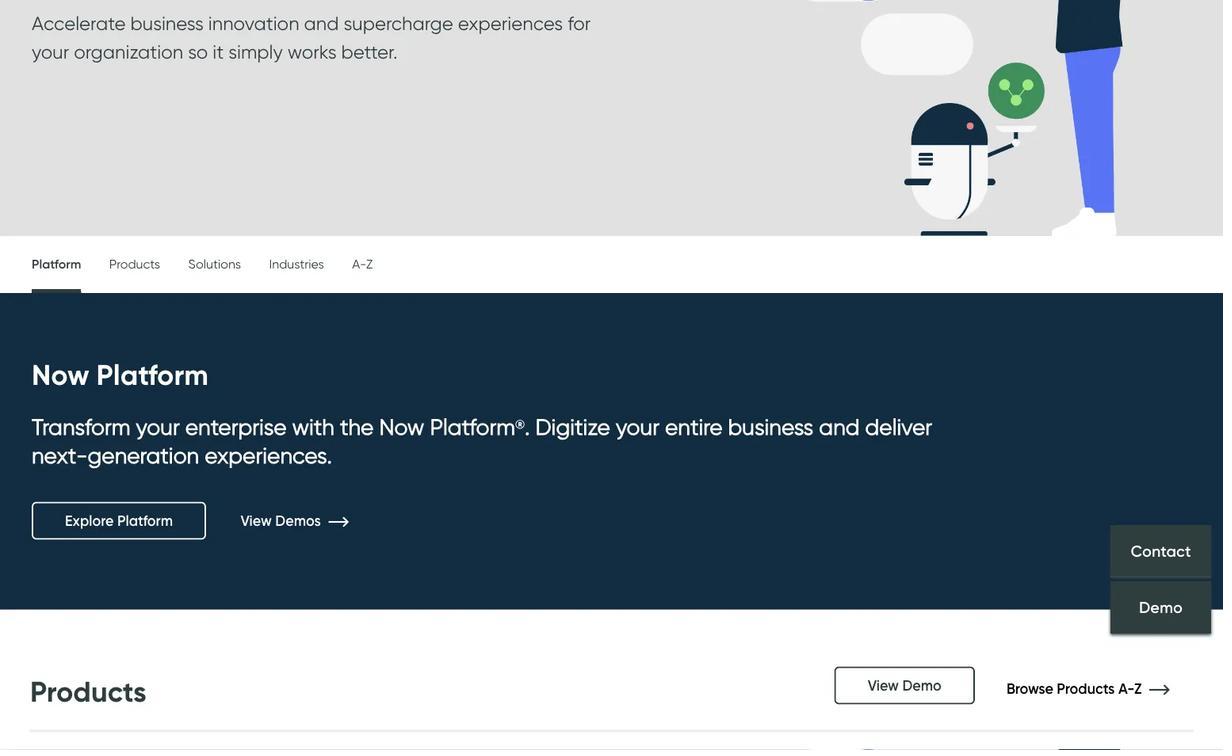Task type: describe. For each thing, give the bounding box(es) containing it.
view demo
[[868, 678, 942, 695]]

accelerate business innovation and supercharge experiences for your organization so it simply works better.
[[32, 12, 591, 63]]

explore platform
[[65, 513, 173, 530]]

platform link
[[32, 236, 81, 296]]

enterprise
[[185, 414, 287, 440]]

0 horizontal spatial z
[[366, 256, 373, 272]]

1 horizontal spatial a-
[[1119, 680, 1135, 698]]

browse products a-z
[[1007, 680, 1146, 698]]

explore platform link
[[32, 502, 206, 540]]

business inside accelerate business innovation and supercharge experiences for your organization so it simply works better.
[[130, 12, 204, 35]]

entire
[[665, 414, 723, 440]]

explore
[[65, 513, 114, 530]]

and inside the . digitize your entire business and deliver next-generation experiences.
[[819, 414, 860, 440]]

your inside the . digitize your entire business and deliver next-generation experiences.
[[616, 414, 660, 440]]

organization
[[74, 40, 183, 63]]

next-
[[32, 443, 88, 469]]

view demos
[[241, 512, 325, 530]]

with
[[292, 414, 335, 440]]

your inside accelerate business innovation and supercharge experiences for your organization so it simply works better.
[[32, 40, 69, 63]]

solutions link
[[188, 236, 241, 292]]

accelerate
[[32, 12, 126, 35]]

it
[[213, 40, 224, 63]]

and inside accelerate business innovation and supercharge experiences for your organization so it simply works better.
[[304, 12, 339, 35]]

transform
[[32, 414, 131, 440]]

experiences.
[[205, 443, 332, 469]]

view for view demo
[[868, 678, 899, 695]]

transform your enterprise with the now platform ®
[[32, 414, 525, 440]]

a-z
[[352, 256, 373, 272]]

generation
[[88, 443, 199, 469]]

. digitize your entire business and deliver next-generation experiences.
[[32, 414, 933, 469]]

innovation
[[208, 12, 299, 35]]

contact
[[1131, 542, 1191, 561]]

browse
[[1007, 680, 1054, 698]]



Task type: locate. For each thing, give the bounding box(es) containing it.
better.
[[341, 40, 398, 63]]

0 vertical spatial now
[[32, 358, 89, 393]]

1 horizontal spatial now
[[379, 414, 425, 440]]

products
[[109, 256, 160, 272], [30, 675, 146, 710], [1057, 680, 1115, 698]]

view
[[241, 512, 272, 530], [868, 678, 899, 695]]

0 horizontal spatial your
[[32, 40, 69, 63]]

.
[[525, 414, 530, 440]]

1 vertical spatial demo
[[903, 678, 942, 695]]

your up the generation
[[136, 414, 180, 440]]

and up the works
[[304, 12, 339, 35]]

2 horizontal spatial your
[[616, 414, 660, 440]]

industries link
[[269, 236, 324, 292]]

1 vertical spatial and
[[819, 414, 860, 440]]

demo link
[[1111, 582, 1212, 634]]

1 horizontal spatial demo
[[1140, 598, 1183, 618]]

supercharge
[[344, 12, 453, 35]]

1 horizontal spatial z
[[1135, 680, 1142, 698]]

now right the
[[379, 414, 425, 440]]

®
[[515, 418, 525, 432]]

0 vertical spatial business
[[130, 12, 204, 35]]

deliver
[[866, 414, 933, 440]]

1 horizontal spatial your
[[136, 414, 180, 440]]

view for view demos
[[241, 512, 272, 530]]

experiences
[[458, 12, 563, 35]]

your left the entire
[[616, 414, 660, 440]]

demo inside 'link'
[[1140, 598, 1183, 618]]

so
[[188, 40, 208, 63]]

servicenow products by category image
[[787, 0, 1224, 236]]

1 horizontal spatial view
[[868, 678, 899, 695]]

0 horizontal spatial now
[[32, 358, 89, 393]]

0 vertical spatial a-
[[352, 256, 366, 272]]

1 vertical spatial a-
[[1119, 680, 1135, 698]]

demos
[[275, 512, 321, 530]]

0 horizontal spatial business
[[130, 12, 204, 35]]

0 vertical spatial z
[[366, 256, 373, 272]]

view demo link
[[835, 667, 975, 705]]

a-z link
[[352, 236, 373, 292]]

now up transform
[[32, 358, 89, 393]]

the
[[340, 414, 374, 440]]

browse products a-z link
[[1007, 680, 1193, 698]]

0 horizontal spatial a-
[[352, 256, 366, 272]]

a-
[[352, 256, 366, 272], [1119, 680, 1135, 698]]

view demos link
[[241, 512, 372, 530]]

simply
[[229, 40, 283, 63]]

1 horizontal spatial and
[[819, 414, 860, 440]]

products link
[[109, 236, 160, 292]]

business right the entire
[[728, 414, 814, 440]]

business
[[130, 12, 204, 35], [728, 414, 814, 440]]

0 vertical spatial view
[[241, 512, 272, 530]]

and
[[304, 12, 339, 35], [819, 414, 860, 440]]

now platform
[[32, 358, 209, 393]]

industries
[[269, 256, 324, 272]]

0 horizontal spatial demo
[[903, 678, 942, 695]]

your down accelerate
[[32, 40, 69, 63]]

solutions
[[188, 256, 241, 272]]

platform
[[32, 256, 81, 272], [96, 358, 209, 393], [430, 414, 515, 440], [117, 513, 173, 530]]

1 vertical spatial now
[[379, 414, 425, 440]]

demo
[[1140, 598, 1183, 618], [903, 678, 942, 695]]

1 vertical spatial view
[[868, 678, 899, 695]]

1 horizontal spatial business
[[728, 414, 814, 440]]

contact link
[[1111, 526, 1212, 578]]

for
[[568, 12, 591, 35]]

1 vertical spatial business
[[728, 414, 814, 440]]

your
[[32, 40, 69, 63], [136, 414, 180, 440], [616, 414, 660, 440]]

now
[[32, 358, 89, 393], [379, 414, 425, 440]]

0 horizontal spatial view
[[241, 512, 272, 530]]

0 vertical spatial demo
[[1140, 598, 1183, 618]]

1 vertical spatial z
[[1135, 680, 1142, 698]]

and left deliver
[[819, 414, 860, 440]]

business inside the . digitize your entire business and deliver next-generation experiences.
[[728, 414, 814, 440]]

business up so
[[130, 12, 204, 35]]

z
[[366, 256, 373, 272], [1135, 680, 1142, 698]]

0 horizontal spatial and
[[304, 12, 339, 35]]

digitize
[[536, 414, 611, 440]]

0 vertical spatial and
[[304, 12, 339, 35]]

works
[[288, 40, 337, 63]]



Task type: vqa. For each thing, say whether or not it's contained in the screenshot.
Implement integrations with ServiceNow's Implement
no



